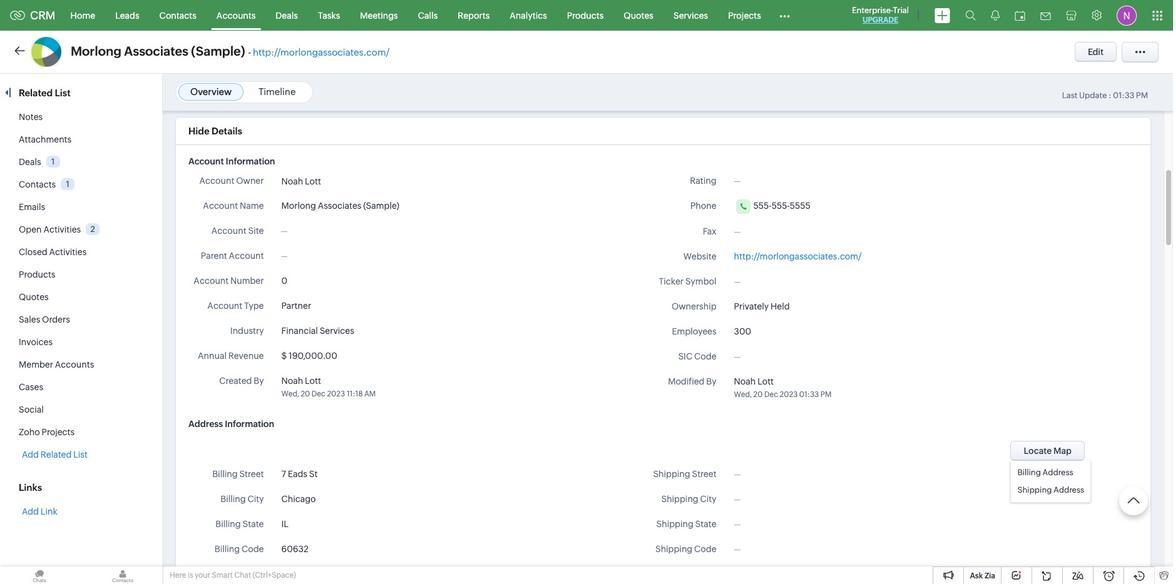 Task type: locate. For each thing, give the bounding box(es) containing it.
products link
[[557, 0, 614, 30], [19, 270, 55, 280]]

information up owner on the left of the page
[[226, 156, 275, 167]]

orders
[[42, 315, 70, 325]]

noah
[[281, 176, 303, 186], [281, 376, 303, 386], [734, 377, 756, 387]]

products link down the closed
[[19, 270, 55, 280]]

0
[[281, 276, 287, 286]]

account up "number"
[[229, 251, 264, 261]]

20 for modified by
[[753, 391, 763, 399]]

billing up billing city at the left bottom of the page
[[212, 469, 238, 480]]

deals left tasks link
[[276, 10, 298, 20]]

state
[[243, 520, 264, 530], [695, 520, 716, 530]]

meetings
[[360, 10, 398, 20]]

sales orders
[[19, 315, 70, 325]]

shipping address
[[1017, 486, 1084, 495]]

5555
[[790, 201, 811, 211]]

ticker symbol
[[659, 277, 716, 287]]

morlong associates (sample)
[[281, 201, 399, 211]]

state down billing city at the left bottom of the page
[[243, 520, 264, 530]]

account for account number
[[194, 276, 229, 286]]

0 vertical spatial http://morlongassociates.com/ link
[[253, 47, 390, 58]]

timeline
[[259, 86, 296, 97]]

account information
[[188, 156, 275, 167]]

0 vertical spatial associates
[[124, 44, 188, 58]]

address up shipping address
[[1043, 468, 1073, 478]]

contacts
[[159, 10, 196, 20], [19, 180, 56, 190]]

products down the closed
[[19, 270, 55, 280]]

1 vertical spatial accounts
[[55, 360, 94, 370]]

1 horizontal spatial contacts
[[159, 10, 196, 20]]

1 vertical spatial http://morlongassociates.com/
[[734, 252, 862, 262]]

billing for billing country
[[204, 570, 229, 580]]

symbol
[[685, 277, 716, 287]]

1 state from the left
[[243, 520, 264, 530]]

state for billing state
[[243, 520, 264, 530]]

revenue
[[228, 351, 264, 361]]

:
[[1109, 91, 1111, 100]]

1 horizontal spatial http://morlongassociates.com/ link
[[734, 252, 862, 262]]

2023 inside noah lott wed, 20 dec 2023 11:18 am
[[327, 390, 345, 399]]

0 horizontal spatial morlong
[[71, 44, 121, 58]]

1 vertical spatial list
[[73, 450, 88, 460]]

chicago
[[281, 495, 316, 505]]

None button
[[1011, 441, 1085, 461]]

1 horizontal spatial deals link
[[266, 0, 308, 30]]

street for shipping street
[[692, 469, 716, 480]]

0 horizontal spatial projects
[[42, 428, 75, 438]]

services left projects link
[[674, 10, 708, 20]]

0 horizontal spatial quotes link
[[19, 292, 49, 302]]

1 horizontal spatial dec
[[764, 391, 778, 399]]

account up parent account
[[211, 226, 246, 236]]

0 horizontal spatial services
[[320, 326, 354, 336]]

associates down noah lott in the left of the page
[[318, 201, 361, 211]]

country
[[231, 570, 264, 580]]

0 vertical spatial products
[[567, 10, 604, 20]]

1 vertical spatial associates
[[318, 201, 361, 211]]

shipping street
[[653, 469, 716, 480]]

0 horizontal spatial street
[[239, 469, 264, 480]]

dec inside noah lott wed, 20 dec 2023 11:18 am
[[312, 390, 325, 399]]

add down zoho
[[22, 450, 39, 460]]

pm inside noah lott wed, 20 dec 2023 01:33 pm
[[820, 391, 832, 399]]

contacts up emails link
[[19, 180, 56, 190]]

1 up open activities
[[66, 180, 69, 189]]

0 vertical spatial (sample)
[[191, 44, 245, 58]]

1 city from the left
[[248, 495, 264, 505]]

shipping for shipping street
[[653, 469, 690, 480]]

products link right analytics
[[557, 0, 614, 30]]

morlong for morlong associates (sample)
[[281, 201, 316, 211]]

lott for noah lott wed, 20 dec 2023 11:18 am
[[305, 376, 321, 386]]

wed, for created by
[[281, 390, 299, 399]]

create menu element
[[927, 0, 958, 30]]

0 horizontal spatial pm
[[820, 391, 832, 399]]

0 horizontal spatial contacts link
[[19, 180, 56, 190]]

list down zoho projects
[[73, 450, 88, 460]]

1 vertical spatial quotes link
[[19, 292, 49, 302]]

pm
[[1136, 91, 1148, 100], [820, 391, 832, 399]]

sales orders link
[[19, 315, 70, 325]]

street for billing street
[[239, 469, 264, 480]]

1 horizontal spatial quotes
[[624, 10, 654, 20]]

noah inside noah lott wed, 20 dec 2023 01:33 pm
[[734, 377, 756, 387]]

noah down $
[[281, 376, 303, 386]]

city up shipping state
[[700, 495, 716, 505]]

billing up shipping address
[[1017, 468, 1041, 478]]

0 horizontal spatial contacts
[[19, 180, 56, 190]]

account down account information
[[199, 176, 234, 186]]

1 for deals
[[51, 157, 55, 166]]

0 horizontal spatial (sample)
[[191, 44, 245, 58]]

deals link down attachments
[[19, 157, 41, 167]]

1 vertical spatial activities
[[49, 247, 87, 257]]

0 vertical spatial information
[[226, 156, 275, 167]]

accounts up morlong associates (sample) - http://morlongassociates.com/
[[216, 10, 256, 20]]

projects up add related list
[[42, 428, 75, 438]]

related up the notes
[[19, 88, 53, 98]]

financial services
[[281, 326, 354, 336]]

account for account name
[[203, 201, 238, 211]]

city for shipping city
[[700, 495, 716, 505]]

associates down leads
[[124, 44, 188, 58]]

billing for billing code
[[215, 545, 240, 555]]

calendar image
[[1015, 10, 1025, 20]]

1 vertical spatial pm
[[820, 391, 832, 399]]

contacts right leads link
[[159, 10, 196, 20]]

20
[[301, 390, 310, 399], [753, 391, 763, 399]]

projects left 'other modules' field
[[728, 10, 761, 20]]

1 vertical spatial (sample)
[[363, 201, 399, 211]]

http://morlongassociates.com/ link down tasks link
[[253, 47, 390, 58]]

20 for created by
[[301, 390, 310, 399]]

add left link
[[22, 507, 39, 517]]

related list
[[19, 88, 73, 98]]

0 vertical spatial deals link
[[266, 0, 308, 30]]

last update : 01:33 pm
[[1062, 91, 1148, 100]]

0 horizontal spatial by
[[254, 376, 264, 386]]

1 vertical spatial 01:33
[[799, 391, 819, 399]]

deals
[[276, 10, 298, 20], [19, 157, 41, 167]]

social link
[[19, 405, 44, 415]]

1 horizontal spatial by
[[706, 377, 716, 387]]

0 vertical spatial list
[[55, 88, 71, 98]]

ownership
[[672, 302, 716, 312]]

0 vertical spatial products link
[[557, 0, 614, 30]]

2 vertical spatial address
[[1054, 486, 1084, 495]]

leads link
[[105, 0, 149, 30]]

0 vertical spatial http://morlongassociates.com/
[[253, 47, 390, 58]]

am
[[364, 390, 376, 399]]

noah inside noah lott wed, 20 dec 2023 11:18 am
[[281, 376, 303, 386]]

0 horizontal spatial 01:33
[[799, 391, 819, 399]]

products right analytics
[[567, 10, 604, 20]]

1 horizontal spatial morlong
[[281, 201, 316, 211]]

shipping for shipping address
[[1017, 486, 1052, 495]]

morlong down home
[[71, 44, 121, 58]]

2 city from the left
[[700, 495, 716, 505]]

1 horizontal spatial city
[[700, 495, 716, 505]]

billing up billing code
[[216, 520, 241, 530]]

shipping up the shipping city at the right bottom
[[653, 469, 690, 480]]

0 vertical spatial activities
[[43, 225, 81, 235]]

billing country
[[204, 570, 264, 580]]

cases
[[19, 382, 43, 392]]

0 horizontal spatial 1
[[51, 157, 55, 166]]

street up billing city at the left bottom of the page
[[239, 469, 264, 480]]

wed, inside noah lott wed, 20 dec 2023 11:18 am
[[281, 390, 299, 399]]

1 horizontal spatial pm
[[1136, 91, 1148, 100]]

555-
[[753, 201, 772, 211], [772, 201, 790, 211]]

lott inside noah lott wed, 20 dec 2023 01:33 pm
[[758, 377, 774, 387]]

0 horizontal spatial associates
[[124, 44, 188, 58]]

city
[[248, 495, 264, 505], [700, 495, 716, 505]]

0 horizontal spatial state
[[243, 520, 264, 530]]

2 add from the top
[[22, 507, 39, 517]]

1 horizontal spatial wed,
[[734, 391, 752, 399]]

1 vertical spatial quotes
[[19, 292, 49, 302]]

related
[[19, 88, 53, 98], [41, 450, 72, 460]]

shipping down the billing address
[[1017, 486, 1052, 495]]

0 vertical spatial services
[[674, 10, 708, 20]]

noah right owner on the left of the page
[[281, 176, 303, 186]]

1 add from the top
[[22, 450, 39, 460]]

ask zia
[[970, 572, 995, 581]]

contacts link right leads
[[149, 0, 206, 30]]

1 horizontal spatial state
[[695, 520, 716, 530]]

(sample) for morlong associates (sample)
[[363, 201, 399, 211]]

0 vertical spatial quotes
[[624, 10, 654, 20]]

address
[[188, 419, 223, 429], [1043, 468, 1073, 478], [1054, 486, 1084, 495]]

upgrade
[[863, 16, 898, 24]]

0 vertical spatial morlong
[[71, 44, 121, 58]]

code for shipping code
[[694, 545, 716, 555]]

hide
[[188, 126, 210, 136]]

signals element
[[983, 0, 1007, 31]]

deals link left tasks
[[266, 0, 308, 30]]

1 street from the left
[[239, 469, 264, 480]]

0 vertical spatial 01:33
[[1113, 91, 1134, 100]]

shipping down shipping state
[[655, 545, 692, 555]]

http://morlongassociates.com/ inside morlong associates (sample) - http://morlongassociates.com/
[[253, 47, 390, 58]]

shipping down shipping street
[[661, 495, 698, 505]]

account for account type
[[207, 301, 242, 311]]

account for account site
[[211, 226, 246, 236]]

morlong down noah lott in the left of the page
[[281, 201, 316, 211]]

rating
[[690, 176, 716, 186]]

name
[[240, 201, 264, 211]]

20 inside noah lott wed, 20 dec 2023 11:18 am
[[301, 390, 310, 399]]

2023 for financial services
[[327, 390, 345, 399]]

by for modified by
[[706, 377, 716, 387]]

services
[[674, 10, 708, 20], [320, 326, 354, 336]]

billing up billing country
[[215, 545, 240, 555]]

1 vertical spatial morlong
[[281, 201, 316, 211]]

1 horizontal spatial deals
[[276, 10, 298, 20]]

member accounts
[[19, 360, 94, 370]]

street up the shipping city at the right bottom
[[692, 469, 716, 480]]

address down the billing address
[[1054, 486, 1084, 495]]

activities for open activities
[[43, 225, 81, 235]]

7 eads st
[[281, 469, 318, 480]]

0 horizontal spatial http://morlongassociates.com/ link
[[253, 47, 390, 58]]

1 horizontal spatial street
[[692, 469, 716, 480]]

0 horizontal spatial 20
[[301, 390, 310, 399]]

information down created by
[[225, 419, 274, 429]]

quotes inside 'link'
[[624, 10, 654, 20]]

lott for noah lott
[[305, 176, 321, 186]]

lott inside noah lott wed, 20 dec 2023 11:18 am
[[305, 376, 321, 386]]

billing right is
[[204, 570, 229, 580]]

1 horizontal spatial list
[[73, 450, 88, 460]]

1 horizontal spatial http://morlongassociates.com/
[[734, 252, 862, 262]]

(sample) for morlong associates (sample) - http://morlongassociates.com/
[[191, 44, 245, 58]]

account down the hide
[[188, 156, 224, 167]]

billing for billing city
[[220, 495, 246, 505]]

wed, inside noah lott wed, 20 dec 2023 01:33 pm
[[734, 391, 752, 399]]

city up billing state
[[248, 495, 264, 505]]

chat
[[234, 572, 251, 580]]

1 horizontal spatial products link
[[557, 0, 614, 30]]

0 horizontal spatial dec
[[312, 390, 325, 399]]

billing city
[[220, 495, 264, 505]]

1 horizontal spatial quotes link
[[614, 0, 664, 30]]

quotes up sales
[[19, 292, 49, 302]]

meetings link
[[350, 0, 408, 30]]

wed, for modified by
[[734, 391, 752, 399]]

1 horizontal spatial 2023
[[780, 391, 798, 399]]

account name
[[203, 201, 264, 211]]

social
[[19, 405, 44, 415]]

1 horizontal spatial contacts link
[[149, 0, 206, 30]]

shipping for shipping state
[[656, 520, 693, 530]]

0 horizontal spatial city
[[248, 495, 264, 505]]

1 vertical spatial information
[[225, 419, 274, 429]]

by right created
[[254, 376, 264, 386]]

projects link
[[718, 0, 771, 30]]

1 vertical spatial add
[[22, 507, 39, 517]]

noah for noah lott wed, 20 dec 2023 11:18 am
[[281, 376, 303, 386]]

1 vertical spatial 1
[[66, 180, 69, 189]]

0 horizontal spatial http://morlongassociates.com/
[[253, 47, 390, 58]]

0 horizontal spatial 2023
[[327, 390, 345, 399]]

code up country
[[242, 545, 264, 555]]

billing state
[[216, 520, 264, 530]]

information
[[226, 156, 275, 167], [225, 419, 274, 429]]

trial
[[893, 6, 909, 15]]

billing code
[[215, 545, 264, 555]]

code down shipping state
[[694, 545, 716, 555]]

http://morlongassociates.com/ down "5555"
[[734, 252, 862, 262]]

http://morlongassociates.com/ link down "5555"
[[734, 252, 862, 262]]

1 horizontal spatial 1
[[66, 180, 69, 189]]

billing down the billing street
[[220, 495, 246, 505]]

noah down the '300'
[[734, 377, 756, 387]]

2023 inside noah lott wed, 20 dec 2023 01:33 pm
[[780, 391, 798, 399]]

quotes left 'services' link
[[624, 10, 654, 20]]

0 horizontal spatial products link
[[19, 270, 55, 280]]

attachments link
[[19, 135, 71, 145]]

1 horizontal spatial 20
[[753, 391, 763, 399]]

0 vertical spatial projects
[[728, 10, 761, 20]]

contacts link
[[149, 0, 206, 30], [19, 180, 56, 190]]

signals image
[[991, 10, 1000, 21]]

associates for morlong associates (sample) - http://morlongassociates.com/
[[124, 44, 188, 58]]

1 vertical spatial http://morlongassociates.com/ link
[[734, 252, 862, 262]]

add link
[[22, 507, 57, 517]]

2 street from the left
[[692, 469, 716, 480]]

smart
[[212, 572, 233, 580]]

services up 190,000.00
[[320, 326, 354, 336]]

20 inside noah lott wed, 20 dec 2023 01:33 pm
[[753, 391, 763, 399]]

privately held
[[734, 302, 790, 312]]

1 horizontal spatial accounts
[[216, 10, 256, 20]]

related down zoho projects
[[41, 450, 72, 460]]

activities down open activities
[[49, 247, 87, 257]]

activities up closed activities
[[43, 225, 81, 235]]

Other Modules field
[[771, 5, 798, 25]]

zoho projects
[[19, 428, 75, 438]]

account down parent
[[194, 276, 229, 286]]

address down created
[[188, 419, 223, 429]]

list
[[55, 88, 71, 98], [73, 450, 88, 460]]

code right the sic
[[694, 352, 716, 362]]

lott for noah lott wed, 20 dec 2023 01:33 pm
[[758, 377, 774, 387]]

0 horizontal spatial wed,
[[281, 390, 299, 399]]

by right modified on the bottom
[[706, 377, 716, 387]]

1 horizontal spatial (sample)
[[363, 201, 399, 211]]

information for account information
[[226, 156, 275, 167]]

1 vertical spatial contacts
[[19, 180, 56, 190]]

http://morlongassociates.com/ down tasks link
[[253, 47, 390, 58]]

deals down attachments
[[19, 157, 41, 167]]

state down the shipping city at the right bottom
[[695, 520, 716, 530]]

shipping for shipping city
[[661, 495, 698, 505]]

1 down attachments
[[51, 157, 55, 166]]

0 vertical spatial add
[[22, 450, 39, 460]]

2 state from the left
[[695, 520, 716, 530]]

0 horizontal spatial deals link
[[19, 157, 41, 167]]

details
[[212, 126, 242, 136]]

1 vertical spatial deals link
[[19, 157, 41, 167]]

0 vertical spatial contacts link
[[149, 0, 206, 30]]

1 vertical spatial services
[[320, 326, 354, 336]]

reports
[[458, 10, 490, 20]]

dec
[[312, 390, 325, 399], [764, 391, 778, 399]]

account down account owner
[[203, 201, 238, 211]]

accounts right "member"
[[55, 360, 94, 370]]

your
[[195, 572, 210, 580]]

http://morlongassociates.com/ link
[[253, 47, 390, 58], [734, 252, 862, 262]]

contacts link up emails link
[[19, 180, 56, 190]]

dec inside noah lott wed, 20 dec 2023 01:33 pm
[[764, 391, 778, 399]]

shipping up the shipping code on the bottom right of the page
[[656, 520, 693, 530]]

quotes
[[624, 10, 654, 20], [19, 292, 49, 302]]

contacts image
[[83, 567, 162, 585]]

billing for billing street
[[212, 469, 238, 480]]

0 horizontal spatial products
[[19, 270, 55, 280]]

0 vertical spatial 1
[[51, 157, 55, 166]]

0 vertical spatial pm
[[1136, 91, 1148, 100]]

list up attachments
[[55, 88, 71, 98]]

account down account number
[[207, 301, 242, 311]]



Task type: describe. For each thing, give the bounding box(es) containing it.
tasks link
[[308, 0, 350, 30]]

number
[[230, 276, 264, 286]]

eads
[[288, 469, 307, 480]]

edit button
[[1075, 42, 1117, 62]]

sic
[[678, 352, 692, 362]]

is
[[188, 572, 193, 580]]

mails element
[[1033, 1, 1059, 30]]

1 vertical spatial contacts link
[[19, 180, 56, 190]]

1 vertical spatial products
[[19, 270, 55, 280]]

united
[[281, 570, 309, 580]]

created
[[219, 376, 252, 386]]

type
[[244, 301, 264, 311]]

profile image
[[1117, 5, 1137, 25]]

accounts link
[[206, 0, 266, 30]]

dec for created by
[[312, 390, 325, 399]]

$  190,000.00
[[281, 351, 337, 361]]

0 horizontal spatial accounts
[[55, 360, 94, 370]]

annual
[[198, 351, 227, 361]]

invoices link
[[19, 337, 53, 347]]

0 vertical spatial address
[[188, 419, 223, 429]]

noah for noah lott wed, 20 dec 2023 01:33 pm
[[734, 377, 756, 387]]

calls
[[418, 10, 438, 20]]

reports link
[[448, 0, 500, 30]]

60632
[[281, 545, 309, 555]]

1 vertical spatial products link
[[19, 270, 55, 280]]

analytics
[[510, 10, 547, 20]]

search element
[[958, 0, 983, 31]]

last
[[1062, 91, 1078, 100]]

noah lott wed, 20 dec 2023 01:33 pm
[[734, 377, 832, 399]]

il
[[281, 520, 289, 530]]

shipping code
[[655, 545, 716, 555]]

financial
[[281, 326, 318, 336]]

1 vertical spatial related
[[41, 450, 72, 460]]

0 vertical spatial contacts
[[159, 10, 196, 20]]

account site
[[211, 226, 264, 236]]

here
[[170, 572, 186, 580]]

chats image
[[0, 567, 79, 585]]

0 vertical spatial related
[[19, 88, 53, 98]]

noah lott wed, 20 dec 2023 11:18 am
[[281, 376, 376, 399]]

0 horizontal spatial quotes
[[19, 292, 49, 302]]

home link
[[60, 0, 105, 30]]

information for address information
[[225, 419, 274, 429]]

privately
[[734, 302, 769, 312]]

$
[[281, 351, 287, 361]]

notes link
[[19, 112, 43, 122]]

1 horizontal spatial products
[[567, 10, 604, 20]]

by for created by
[[254, 376, 264, 386]]

add for add related list
[[22, 450, 39, 460]]

sic code
[[678, 352, 716, 362]]

billing street
[[212, 469, 264, 480]]

ticker
[[659, 277, 684, 287]]

address for billing
[[1043, 468, 1073, 478]]

activities for closed activities
[[49, 247, 87, 257]]

0 horizontal spatial deals
[[19, 157, 41, 167]]

states
[[310, 570, 336, 580]]

overview
[[190, 86, 232, 97]]

timeline link
[[259, 86, 296, 97]]

code for sic code
[[694, 352, 716, 362]]

hide details
[[188, 126, 242, 136]]

links
[[19, 483, 42, 493]]

owner
[[236, 176, 264, 186]]

0 vertical spatial quotes link
[[614, 0, 664, 30]]

shipping city
[[661, 495, 716, 505]]

modified
[[668, 377, 705, 387]]

2
[[91, 225, 95, 234]]

united states
[[281, 570, 336, 580]]

parent account
[[201, 251, 264, 261]]

industry
[[230, 326, 264, 336]]

1 555- from the left
[[753, 201, 772, 211]]

open
[[19, 225, 42, 235]]

zia
[[985, 572, 995, 581]]

parent
[[201, 251, 227, 261]]

11:18
[[347, 390, 363, 399]]

shipping state
[[656, 520, 716, 530]]

dec for modified by
[[764, 391, 778, 399]]

2023 for 300
[[780, 391, 798, 399]]

01:33 inside noah lott wed, 20 dec 2023 01:33 pm
[[799, 391, 819, 399]]

billing for billing state
[[216, 520, 241, 530]]

(ctrl+space)
[[253, 572, 296, 580]]

1 horizontal spatial 01:33
[[1113, 91, 1134, 100]]

2 555- from the left
[[772, 201, 790, 211]]

held
[[771, 302, 790, 312]]

address information
[[188, 419, 274, 429]]

sales
[[19, 315, 40, 325]]

invoices
[[19, 337, 53, 347]]

open activities
[[19, 225, 81, 235]]

enterprise-
[[852, 6, 893, 15]]

here is your smart chat (ctrl+space)
[[170, 572, 296, 580]]

calls link
[[408, 0, 448, 30]]

ask
[[970, 572, 983, 581]]

address for shipping
[[1054, 486, 1084, 495]]

link
[[41, 507, 57, 517]]

state for shipping state
[[695, 520, 716, 530]]

shipping for shipping code
[[655, 545, 692, 555]]

account for account information
[[188, 156, 224, 167]]

st
[[309, 469, 318, 480]]

morlong associates (sample) - http://morlongassociates.com/
[[71, 44, 390, 58]]

0 horizontal spatial list
[[55, 88, 71, 98]]

overview link
[[190, 86, 232, 97]]

account for account owner
[[199, 176, 234, 186]]

open activities link
[[19, 225, 81, 235]]

emails link
[[19, 202, 45, 212]]

190,000.00
[[289, 351, 337, 361]]

1 vertical spatial projects
[[42, 428, 75, 438]]

1 horizontal spatial projects
[[728, 10, 761, 20]]

mails image
[[1040, 12, 1051, 20]]

create menu image
[[935, 8, 950, 23]]

profile element
[[1109, 0, 1144, 30]]

notes
[[19, 112, 43, 122]]

tasks
[[318, 10, 340, 20]]

fax
[[703, 227, 716, 237]]

add for add link
[[22, 507, 39, 517]]

zoho
[[19, 428, 40, 438]]

code for billing code
[[242, 545, 264, 555]]

associates for morlong associates (sample)
[[318, 201, 361, 211]]

1 for contacts
[[66, 180, 69, 189]]

0 vertical spatial deals
[[276, 10, 298, 20]]

billing address
[[1017, 468, 1073, 478]]

noah for noah lott
[[281, 176, 303, 186]]

member accounts link
[[19, 360, 94, 370]]

cases link
[[19, 382, 43, 392]]

created by
[[219, 376, 264, 386]]

1 horizontal spatial services
[[674, 10, 708, 20]]

morlong for morlong associates (sample) - http://morlongassociates.com/
[[71, 44, 121, 58]]

search image
[[965, 10, 976, 21]]

closed activities
[[19, 247, 87, 257]]

billing for billing address
[[1017, 468, 1041, 478]]

edit
[[1088, 47, 1104, 57]]

add related list
[[22, 450, 88, 460]]

city for billing city
[[248, 495, 264, 505]]

noah lott
[[281, 176, 321, 186]]

member
[[19, 360, 53, 370]]

0 vertical spatial accounts
[[216, 10, 256, 20]]



Task type: vqa. For each thing, say whether or not it's contained in the screenshot.


